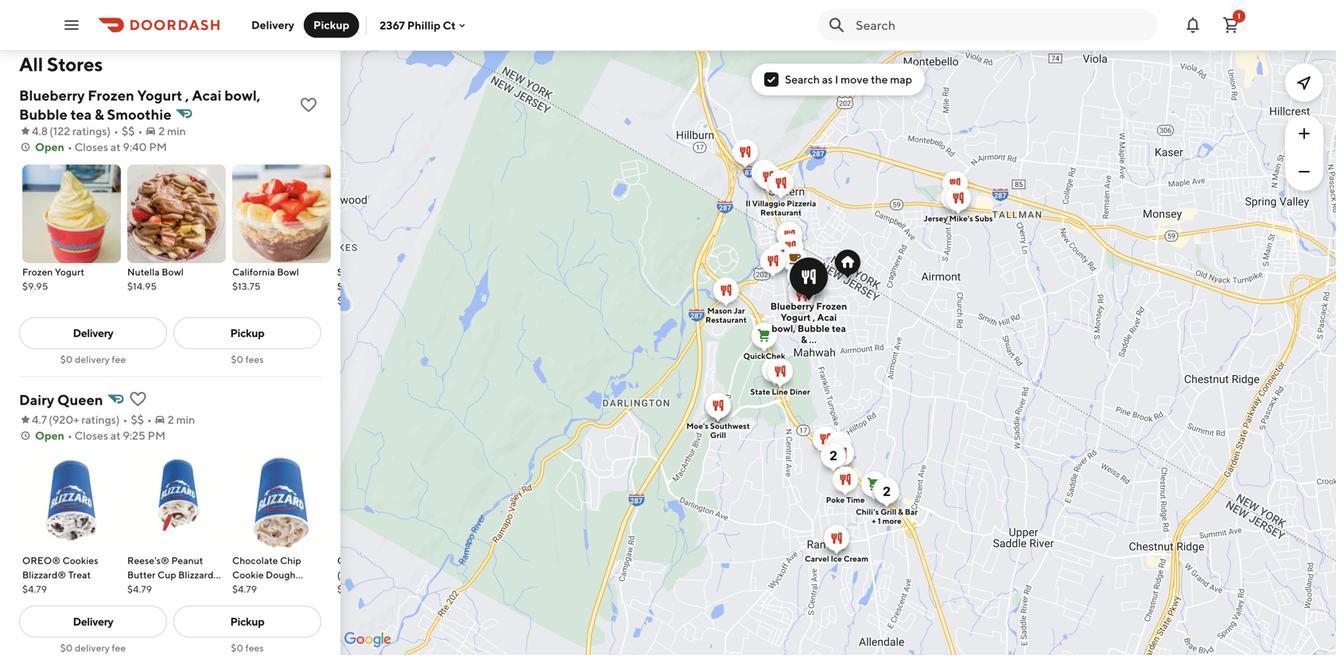 Task type: describe. For each thing, give the bounding box(es) containing it.
1 button
[[1215, 9, 1247, 41]]

map region
[[240, 2, 1336, 655]]

open • closes at 9:25 pm
[[35, 429, 166, 442]]

• down the 122 at the left top of page
[[68, 140, 72, 153]]

ct
[[443, 18, 456, 32]]

delivery inside button
[[251, 18, 294, 31]]

yogurt inside blueberry frozen yogurt , acai bowl, bubble tea & smoothie
[[137, 87, 182, 104]]

cookie
[[232, 569, 264, 581]]

pm for queen
[[148, 429, 166, 442]]

Store search: begin typing to search for stores available on DoorDash text field
[[856, 16, 1148, 34]]

delivery link for blueberry frozen yogurt , acai bowl, bubble tea & smoothie
[[19, 317, 167, 349]]

min for frozen
[[167, 124, 186, 138]]

closes for frozen
[[74, 140, 108, 153]]

1 inside button
[[1238, 12, 1241, 21]]

$0 fees for blueberry frozen yogurt , acai bowl, bubble tea & smoothie
[[231, 354, 264, 365]]

pickup button
[[304, 12, 359, 38]]

$0 down the cookie
[[231, 643, 243, 654]]

pickup link for dairy queen
[[173, 606, 321, 638]]

$0 down $13.75
[[231, 354, 243, 365]]

) for frozen
[[107, 124, 111, 138]]

) for queen
[[116, 413, 120, 426]]

smoothie inside strawberry & banana smoothie $8.25
[[337, 281, 380, 292]]

queen
[[57, 391, 103, 408]]

reese's®
[[127, 555, 169, 566]]

pickup for dairy queen
[[230, 615, 264, 628]]

4.8
[[32, 124, 48, 138]]

california bowl image
[[232, 165, 331, 263]]

move
[[841, 73, 869, 86]]

i
[[835, 73, 838, 86]]

closes for queen
[[74, 429, 108, 442]]

• up "9:40"
[[138, 124, 143, 138]]

• $$ for queen
[[123, 413, 144, 426]]

$0 down 'oreo® cookies blizzard® treat $4.79'
[[60, 643, 73, 654]]

strawberry & banana smoothie $8.25
[[337, 266, 429, 306]]

cup
[[157, 569, 176, 581]]

delivery button
[[242, 12, 304, 38]]

pieces)
[[348, 569, 381, 581]]

$0 up dairy queen
[[60, 354, 73, 365]]

2 for queen
[[168, 413, 174, 426]]

at for frozen
[[110, 140, 121, 153]]

& inside strawberry & banana smoothie $8.25
[[387, 266, 394, 278]]

min for queen
[[176, 413, 195, 426]]

phillip
[[407, 18, 441, 32]]

fees for blueberry frozen yogurt , acai bowl, bubble tea & smoothie
[[245, 354, 264, 365]]

bowl for california bowl $13.75
[[277, 266, 299, 278]]

$0 delivery fee for dairy queen
[[60, 643, 126, 654]]

delivery for blueberry frozen yogurt , acai bowl, bubble tea & smoothie
[[73, 326, 113, 340]]

chocolate chip cookie dough blizzard® treat
[[232, 555, 301, 595]]

reese's® peanut butter cup blizzard® treat
[[127, 555, 222, 595]]

dairy
[[19, 391, 54, 408]]

at for queen
[[110, 429, 121, 442]]

chicken strip basket (6 pieces) $8.75
[[337, 555, 429, 595]]

$4.79 for reese's® peanut butter cup blizzard® treat
[[127, 584, 152, 595]]

• up 9:25
[[123, 413, 128, 426]]

ratings for frozen
[[72, 124, 107, 138]]

peanut
[[171, 555, 203, 566]]

click to add this store to your saved list image for blueberry frozen yogurt , acai bowl, bubble tea & smoothie
[[299, 95, 318, 115]]

fee for frozen
[[112, 354, 126, 365]]

122
[[53, 124, 70, 138]]

$$ for frozen
[[122, 124, 135, 138]]

bowl for nutella bowl $14.95
[[162, 266, 184, 278]]

frozen inside blueberry frozen yogurt , acai bowl, bubble tea & smoothie
[[88, 87, 134, 104]]

pickup for blueberry frozen yogurt , acai bowl, bubble tea & smoothie
[[230, 326, 264, 340]]

blueberry frozen yogurt , acai bowl, bubble tea & smoothie
[[19, 87, 260, 123]]

( 920+ ratings )
[[49, 413, 120, 426]]

as
[[822, 73, 833, 86]]

bubble inside blueberry frozen yogurt , acai bowl, bubble tea & smoothie
[[19, 106, 67, 123]]

bowl, inside blueberry frozen yogurt , acai bowl, bubble tea & smoothie
[[224, 87, 260, 104]]

california bowl $13.75
[[232, 266, 299, 292]]

banana
[[396, 266, 429, 278]]

strip
[[376, 555, 397, 566]]

all
[[19, 53, 43, 76]]

the
[[871, 73, 888, 86]]

chocolate chip cookie dough blizzard® treat image
[[232, 453, 331, 552]]

$8.75
[[337, 584, 362, 595]]

basket
[[399, 555, 429, 566]]

ratings for queen
[[81, 413, 116, 426]]

$8.25
[[337, 295, 363, 306]]

all stores
[[19, 53, 103, 76]]

recenter the map image
[[1295, 73, 1314, 92]]

oreo® cookies blizzard® treat $4.79
[[22, 555, 98, 595]]

$4.79 for chocolate chip cookie dough blizzard® treat
[[232, 584, 257, 595]]

search as i move the map
[[785, 73, 912, 86]]

& inside blueberry frozen yogurt , acai bowl, bubble tea & smoothie
[[95, 106, 104, 123]]

zoom in image
[[1295, 124, 1314, 143]]

$13.75
[[232, 281, 261, 292]]

oreo®
[[22, 555, 61, 566]]

oreo® cookies blizzard® treat image
[[22, 453, 121, 552]]

nutella bowl image
[[127, 165, 226, 263]]

average rating of 4.7 out of 5 element
[[19, 412, 47, 428]]

tea inside blueberry frozen yogurt , acai bowl, bubble tea & smoothie
[[70, 106, 92, 123]]

( 122 ratings )
[[49, 124, 111, 138]]

reese's® peanut butter cup blizzard® treat image
[[127, 453, 226, 552]]

stores
[[47, 53, 103, 76]]

, inside blueberry frozen yogurt , acai bowl, bubble tea & smoothie
[[185, 87, 189, 104]]

fees for dairy queen
[[245, 643, 264, 654]]

920+
[[52, 413, 79, 426]]

2367 phillip ct
[[380, 18, 456, 32]]

open menu image
[[62, 16, 81, 35]]

open • closes at 9:40 pm
[[35, 140, 167, 153]]

powered by google image
[[344, 632, 391, 648]]

2367
[[380, 18, 405, 32]]



Task type: locate. For each thing, give the bounding box(es) containing it.
1 vertical spatial $0 delivery fee
[[60, 643, 126, 654]]

pickup link down the cookie
[[173, 606, 321, 638]]

1 fees from the top
[[245, 354, 264, 365]]

0 horizontal spatial )
[[107, 124, 111, 138]]

0 horizontal spatial blizzard®
[[22, 569, 66, 581]]

click to add this store to your saved list image
[[299, 95, 318, 115], [128, 390, 147, 409]]

nutella bowl $14.95
[[127, 266, 184, 292]]

2 $4.79 from the left
[[127, 584, 152, 595]]

subs
[[975, 214, 993, 223], [975, 214, 993, 223]]

jersey
[[924, 214, 948, 223], [924, 214, 948, 223]]

$$ up 9:25
[[131, 413, 144, 426]]

yogurt inside frozen yogurt $9.95
[[55, 266, 84, 278]]

0 vertical spatial delivery
[[75, 354, 110, 365]]

bowl right the nutella
[[162, 266, 184, 278]]

pickup right delivery button
[[313, 18, 349, 31]]

( right "4.8"
[[49, 124, 53, 138]]

acai
[[192, 87, 222, 104], [817, 312, 837, 323], [817, 312, 837, 323]]

2 horizontal spatial treat
[[278, 584, 301, 595]]

pickup link down $13.75
[[173, 317, 321, 349]]

treat inside 'oreo® cookies blizzard® treat $4.79'
[[68, 569, 91, 581]]

2 min for queen
[[168, 413, 195, 426]]

1 vertical spatial at
[[110, 429, 121, 442]]

$4.79 down the cookie
[[232, 584, 257, 595]]

grill
[[710, 431, 726, 440], [710, 431, 726, 440], [881, 507, 897, 517], [881, 507, 897, 517]]

Search as I move the map checkbox
[[764, 72, 779, 87]]

treat down dough
[[278, 584, 301, 595]]

$0 fees
[[231, 354, 264, 365], [231, 643, 264, 654]]

• up the 'open • closes at 9:40 pm'
[[114, 124, 118, 138]]

frozen inside frozen yogurt $9.95
[[22, 266, 53, 278]]

1 vertical spatial 2 min
[[168, 413, 195, 426]]

1 bowl from the left
[[162, 266, 184, 278]]

2367 phillip ct button
[[380, 18, 468, 32]]

blizzard® down the cookie
[[232, 584, 276, 595]]

treat for butter
[[127, 584, 150, 595]]

bowl
[[162, 266, 184, 278], [277, 266, 299, 278]]

0 vertical spatial at
[[110, 140, 121, 153]]

(
[[49, 124, 53, 138], [49, 413, 52, 426]]

1 vertical spatial 2
[[168, 413, 174, 426]]

1 horizontal spatial bowl
[[277, 266, 299, 278]]

southwest
[[710, 422, 750, 431], [710, 422, 750, 431]]

bowl inside california bowl $13.75
[[277, 266, 299, 278]]

delivery link for dairy queen
[[19, 606, 167, 638]]

1 horizontal spatial )
[[116, 413, 120, 426]]

search
[[785, 73, 820, 86]]

jersey mike's subs
[[924, 214, 993, 223], [924, 214, 993, 223]]

0 vertical spatial $0 fees
[[231, 354, 264, 365]]

1 vertical spatial delivery
[[73, 326, 113, 340]]

0 vertical spatial pm
[[149, 140, 167, 153]]

0 vertical spatial (
[[49, 124, 53, 138]]

cream
[[844, 554, 868, 563], [844, 554, 868, 563]]

...
[[809, 334, 817, 345], [809, 334, 817, 345]]

smoothie inside blueberry frozen yogurt , acai bowl, bubble tea & smoothie
[[107, 106, 171, 123]]

blizzard® inside chocolate chip cookie dough blizzard® treat
[[232, 584, 276, 595]]

0 vertical spatial 2
[[159, 124, 165, 138]]

state line diner
[[750, 387, 810, 396], [750, 387, 810, 396]]

strawberry
[[337, 266, 385, 278]]

1 vertical spatial pm
[[148, 429, 166, 442]]

moe's
[[686, 422, 709, 431], [686, 422, 709, 431]]

0 vertical spatial $0 delivery fee
[[60, 354, 126, 365]]

blueberry
[[19, 87, 85, 104], [770, 301, 814, 312], [770, 301, 814, 312]]

)
[[107, 124, 111, 138], [116, 413, 120, 426]]

butter
[[127, 569, 156, 581]]

0 horizontal spatial bowl
[[162, 266, 184, 278]]

1 delivery link from the top
[[19, 317, 167, 349]]

$0 delivery fee for blueberry frozen yogurt , acai bowl, bubble tea & smoothie
[[60, 354, 126, 365]]

• up open • closes at 9:25 pm
[[147, 413, 152, 426]]

0 vertical spatial open
[[35, 140, 64, 153]]

moe's southwest grill
[[686, 422, 750, 440], [686, 422, 750, 440]]

0 vertical spatial delivery link
[[19, 317, 167, 349]]

fees down the cookie
[[245, 643, 264, 654]]

0 vertical spatial min
[[167, 124, 186, 138]]

$$ up "9:40"
[[122, 124, 135, 138]]

tea
[[70, 106, 92, 123], [832, 323, 846, 334], [832, 323, 846, 334]]

pickup link
[[173, 317, 321, 349], [173, 606, 321, 638]]

0 horizontal spatial 2
[[159, 124, 165, 138]]

0 vertical spatial closes
[[74, 140, 108, 153]]

1 $0 fees from the top
[[231, 354, 264, 365]]

1 vertical spatial ratings
[[81, 413, 116, 426]]

quickchek
[[743, 352, 785, 361], [743, 352, 785, 361]]

ratings up open • closes at 9:25 pm
[[81, 413, 116, 426]]

0 vertical spatial 2 min
[[159, 124, 186, 138]]

$14.95
[[127, 281, 157, 292]]

$4.79 down butter
[[127, 584, 152, 595]]

1 vertical spatial pickup
[[230, 326, 264, 340]]

) up open • closes at 9:25 pm
[[116, 413, 120, 426]]

2 pickup link from the top
[[173, 606, 321, 638]]

1 vertical spatial fees
[[245, 643, 264, 654]]

2 closes from the top
[[74, 429, 108, 442]]

2 vertical spatial delivery
[[73, 615, 113, 628]]

mike's
[[949, 214, 973, 223], [949, 214, 973, 223]]

1 vertical spatial delivery link
[[19, 606, 167, 638]]

acai inside blueberry frozen yogurt , acai bowl, bubble tea & smoothie
[[192, 87, 222, 104]]

mason
[[707, 306, 732, 315], [707, 306, 732, 315]]

) up the 'open • closes at 9:40 pm'
[[107, 124, 111, 138]]

$0
[[60, 354, 73, 365], [231, 354, 243, 365], [60, 643, 73, 654], [231, 643, 243, 654]]

treat inside reese's® peanut butter cup blizzard® treat
[[127, 584, 150, 595]]

poke time chili's grill & bar + 1 more
[[826, 495, 918, 526], [826, 495, 918, 526]]

more
[[883, 517, 902, 526], [883, 517, 902, 526]]

$9.95
[[22, 281, 48, 292]]

pickup down the cookie
[[230, 615, 264, 628]]

1 vertical spatial )
[[116, 413, 120, 426]]

diner
[[790, 387, 810, 396], [790, 387, 810, 396]]

0 vertical spatial pickup
[[313, 18, 349, 31]]

villaggio
[[752, 199, 785, 208], [752, 199, 785, 208]]

smoothie up "9:40"
[[107, 106, 171, 123]]

1 vertical spatial (
[[49, 413, 52, 426]]

$$ for queen
[[131, 413, 144, 426]]

fees
[[245, 354, 264, 365], [245, 643, 264, 654]]

chip
[[280, 555, 301, 566]]

,
[[185, 87, 189, 104], [813, 312, 815, 323], [813, 312, 815, 323]]

1 vertical spatial min
[[176, 413, 195, 426]]

1 vertical spatial click to add this store to your saved list image
[[128, 390, 147, 409]]

&
[[95, 106, 104, 123], [387, 266, 394, 278], [801, 334, 807, 345], [801, 334, 807, 345], [898, 507, 903, 517], [898, 507, 903, 517]]

1 pickup link from the top
[[173, 317, 321, 349]]

bowl right california
[[277, 266, 299, 278]]

delivery for dairy queen
[[73, 615, 113, 628]]

closes down ( 920+ ratings ) at left bottom
[[74, 429, 108, 442]]

$0 fees down $13.75
[[231, 354, 264, 365]]

3 $4.79 from the left
[[232, 584, 257, 595]]

( right 4.7 on the left bottom of page
[[49, 413, 52, 426]]

bowl inside nutella bowl $14.95
[[162, 266, 184, 278]]

at left "9:40"
[[110, 140, 121, 153]]

2 horizontal spatial blizzard®
[[232, 584, 276, 595]]

• $$ for frozen
[[114, 124, 135, 138]]

2 min for frozen
[[159, 124, 186, 138]]

delivery link
[[19, 317, 167, 349], [19, 606, 167, 638]]

1 vertical spatial open
[[35, 429, 64, 442]]

pickup link for blueberry frozen yogurt , acai bowl, bubble tea & smoothie
[[173, 317, 321, 349]]

treat inside chocolate chip cookie dough blizzard® treat
[[278, 584, 301, 595]]

2 open from the top
[[35, 429, 64, 442]]

1 vertical spatial delivery
[[75, 643, 110, 654]]

chicken
[[337, 555, 374, 566]]

ice
[[831, 554, 842, 563], [831, 554, 842, 563]]

pickup
[[313, 18, 349, 31], [230, 326, 264, 340], [230, 615, 264, 628]]

1 vertical spatial closes
[[74, 429, 108, 442]]

•
[[114, 124, 118, 138], [138, 124, 143, 138], [68, 140, 72, 153], [123, 413, 128, 426], [147, 413, 152, 426], [68, 429, 72, 442]]

1 vertical spatial fee
[[112, 643, 126, 654]]

( for blueberry
[[49, 124, 53, 138]]

average rating of 4.8 out of 5 element
[[19, 123, 48, 139]]

blizzard®
[[22, 569, 66, 581], [178, 569, 222, 581], [232, 584, 276, 595]]

2 bowl from the left
[[277, 266, 299, 278]]

1 closes from the top
[[74, 140, 108, 153]]

0 vertical spatial $$
[[122, 124, 135, 138]]

frozen yogurt $9.95
[[22, 266, 84, 292]]

open down 4.7 on the left bottom of page
[[35, 429, 64, 442]]

1 vertical spatial pickup link
[[173, 606, 321, 638]]

2 vertical spatial pickup
[[230, 615, 264, 628]]

treat for cookie
[[278, 584, 301, 595]]

pickup inside the pickup button
[[313, 18, 349, 31]]

blizzard® inside 'oreo® cookies blizzard® treat $4.79'
[[22, 569, 66, 581]]

at left 9:25
[[110, 429, 121, 442]]

delivery link down frozen yogurt $9.95
[[19, 317, 167, 349]]

1 $4.79 from the left
[[22, 584, 47, 595]]

0 vertical spatial • $$
[[114, 124, 135, 138]]

open down "4.8"
[[35, 140, 64, 153]]

min
[[167, 124, 186, 138], [176, 413, 195, 426]]

il
[[746, 199, 751, 208], [746, 199, 751, 208]]

delivery
[[251, 18, 294, 31], [73, 326, 113, 340], [73, 615, 113, 628]]

time
[[846, 495, 865, 505], [846, 495, 865, 505]]

1 horizontal spatial blizzard®
[[178, 569, 222, 581]]

2 delivery link from the top
[[19, 606, 167, 638]]

treat down "cookies"
[[68, 569, 91, 581]]

frozen yogurt image
[[22, 165, 121, 263]]

1 horizontal spatial click to add this store to your saved list image
[[299, 95, 318, 115]]

map
[[890, 73, 912, 86]]

1 vertical spatial smoothie
[[337, 281, 380, 292]]

blueberry inside blueberry frozen yogurt , acai bowl, bubble tea & smoothie
[[19, 87, 85, 104]]

1 vertical spatial $$
[[131, 413, 144, 426]]

click to add this store to your saved list image for dairy queen
[[128, 390, 147, 409]]

delivery down 'oreo® cookies blizzard® treat $4.79'
[[73, 615, 113, 628]]

• $$ up 9:25
[[123, 413, 144, 426]]

1 horizontal spatial smoothie
[[337, 281, 380, 292]]

mason jar restaurant
[[706, 306, 747, 324], [706, 306, 747, 324]]

delivery link down 'oreo® cookies blizzard® treat $4.79'
[[19, 606, 167, 638]]

2
[[159, 124, 165, 138], [168, 413, 174, 426]]

blizzard® for butter
[[178, 569, 222, 581]]

9:40
[[123, 140, 147, 153]]

2 $0 fees from the top
[[231, 643, 264, 654]]

2 items, open order cart image
[[1222, 16, 1241, 35]]

0 vertical spatial )
[[107, 124, 111, 138]]

2 fees from the top
[[245, 643, 264, 654]]

9:25
[[123, 429, 145, 442]]

pm right "9:40"
[[149, 140, 167, 153]]

$0 fees for dairy queen
[[231, 643, 264, 654]]

chocolate
[[232, 555, 278, 566]]

0 vertical spatial ratings
[[72, 124, 107, 138]]

nutella
[[127, 266, 160, 278]]

blizzard® down oreo®
[[22, 569, 66, 581]]

$0 fees down the cookie
[[231, 643, 264, 654]]

2 fee from the top
[[112, 643, 126, 654]]

yogurt
[[137, 87, 182, 104], [55, 266, 84, 278], [781, 312, 811, 323], [781, 312, 811, 323]]

0 vertical spatial fees
[[245, 354, 264, 365]]

pm for frozen
[[149, 140, 167, 153]]

notification bell image
[[1183, 16, 1203, 35]]

delivery for dairy queen
[[75, 643, 110, 654]]

blizzard® inside reese's® peanut butter cup blizzard® treat
[[178, 569, 222, 581]]

treat down butter
[[127, 584, 150, 595]]

ratings up the 'open • closes at 9:40 pm'
[[72, 124, 107, 138]]

0 horizontal spatial click to add this store to your saved list image
[[128, 390, 147, 409]]

cookies
[[63, 555, 98, 566]]

1 vertical spatial • $$
[[123, 413, 144, 426]]

fee for queen
[[112, 643, 126, 654]]

(6
[[337, 569, 346, 581]]

blizzard® for cookie
[[232, 584, 276, 595]]

carvel ice cream
[[805, 554, 868, 563], [805, 554, 868, 563]]

$4.79 inside 'oreo® cookies blizzard® treat $4.79'
[[22, 584, 47, 595]]

1 horizontal spatial treat
[[127, 584, 150, 595]]

2 horizontal spatial $4.79
[[232, 584, 257, 595]]

0 horizontal spatial $4.79
[[22, 584, 47, 595]]

state
[[750, 387, 770, 396], [750, 387, 770, 396]]

1 fee from the top
[[112, 354, 126, 365]]

fees down $13.75
[[245, 354, 264, 365]]

open for dairy queen
[[35, 429, 64, 442]]

( for dairy
[[49, 413, 52, 426]]

1 horizontal spatial $4.79
[[127, 584, 152, 595]]

pm right 9:25
[[148, 429, 166, 442]]

carvel
[[805, 554, 829, 563], [805, 554, 829, 563]]

at
[[110, 140, 121, 153], [110, 429, 121, 442]]

• down 920+ on the bottom left of page
[[68, 429, 72, 442]]

dough
[[266, 569, 296, 581]]

$4.79
[[22, 584, 47, 595], [127, 584, 152, 595], [232, 584, 257, 595]]

line
[[772, 387, 788, 396], [772, 387, 788, 396]]

2 delivery from the top
[[75, 643, 110, 654]]

4.7
[[32, 413, 47, 426]]

closes
[[74, 140, 108, 153], [74, 429, 108, 442]]

1 open from the top
[[35, 140, 64, 153]]

delivery for blueberry frozen yogurt , acai bowl, bubble tea & smoothie
[[75, 354, 110, 365]]

open for blueberry frozen yogurt , acai bowl, bubble tea & smoothie
[[35, 140, 64, 153]]

$4.79 down oreo®
[[22, 584, 47, 595]]

poke
[[826, 495, 845, 505], [826, 495, 845, 505]]

0 vertical spatial pickup link
[[173, 317, 321, 349]]

pm
[[149, 140, 167, 153], [148, 429, 166, 442]]

0 vertical spatial delivery
[[251, 18, 294, 31]]

dairy queen
[[19, 391, 103, 408]]

jar
[[734, 306, 745, 315], [734, 306, 745, 315]]

closes down ( 122 ratings )
[[74, 140, 108, 153]]

1 horizontal spatial 2
[[168, 413, 174, 426]]

smoothie
[[107, 106, 171, 123], [337, 281, 380, 292]]

2 at from the top
[[110, 429, 121, 442]]

bar
[[905, 507, 918, 517], [905, 507, 918, 517]]

zoom out image
[[1295, 162, 1314, 181]]

blizzard® down peanut
[[178, 569, 222, 581]]

delivery
[[75, 354, 110, 365], [75, 643, 110, 654]]

delivery down frozen yogurt $9.95
[[73, 326, 113, 340]]

2 $0 delivery fee from the top
[[60, 643, 126, 654]]

• $$ up "9:40"
[[114, 124, 135, 138]]

pickup down $13.75
[[230, 326, 264, 340]]

1 $0 delivery fee from the top
[[60, 354, 126, 365]]

2 for frozen
[[159, 124, 165, 138]]

delivery left the pickup button
[[251, 18, 294, 31]]

1 at from the top
[[110, 140, 121, 153]]

$$
[[122, 124, 135, 138], [131, 413, 144, 426]]

smoothie down strawberry
[[337, 281, 380, 292]]

0 vertical spatial fee
[[112, 354, 126, 365]]

0 vertical spatial smoothie
[[107, 106, 171, 123]]

california
[[232, 266, 275, 278]]

1 vertical spatial $0 fees
[[231, 643, 264, 654]]

0 horizontal spatial smoothie
[[107, 106, 171, 123]]

0 horizontal spatial treat
[[68, 569, 91, 581]]

0 vertical spatial click to add this store to your saved list image
[[299, 95, 318, 115]]

treat
[[68, 569, 91, 581], [127, 584, 150, 595], [278, 584, 301, 595]]

1 delivery from the top
[[75, 354, 110, 365]]



Task type: vqa. For each thing, say whether or not it's contained in the screenshot.
$0 delivery fee
yes



